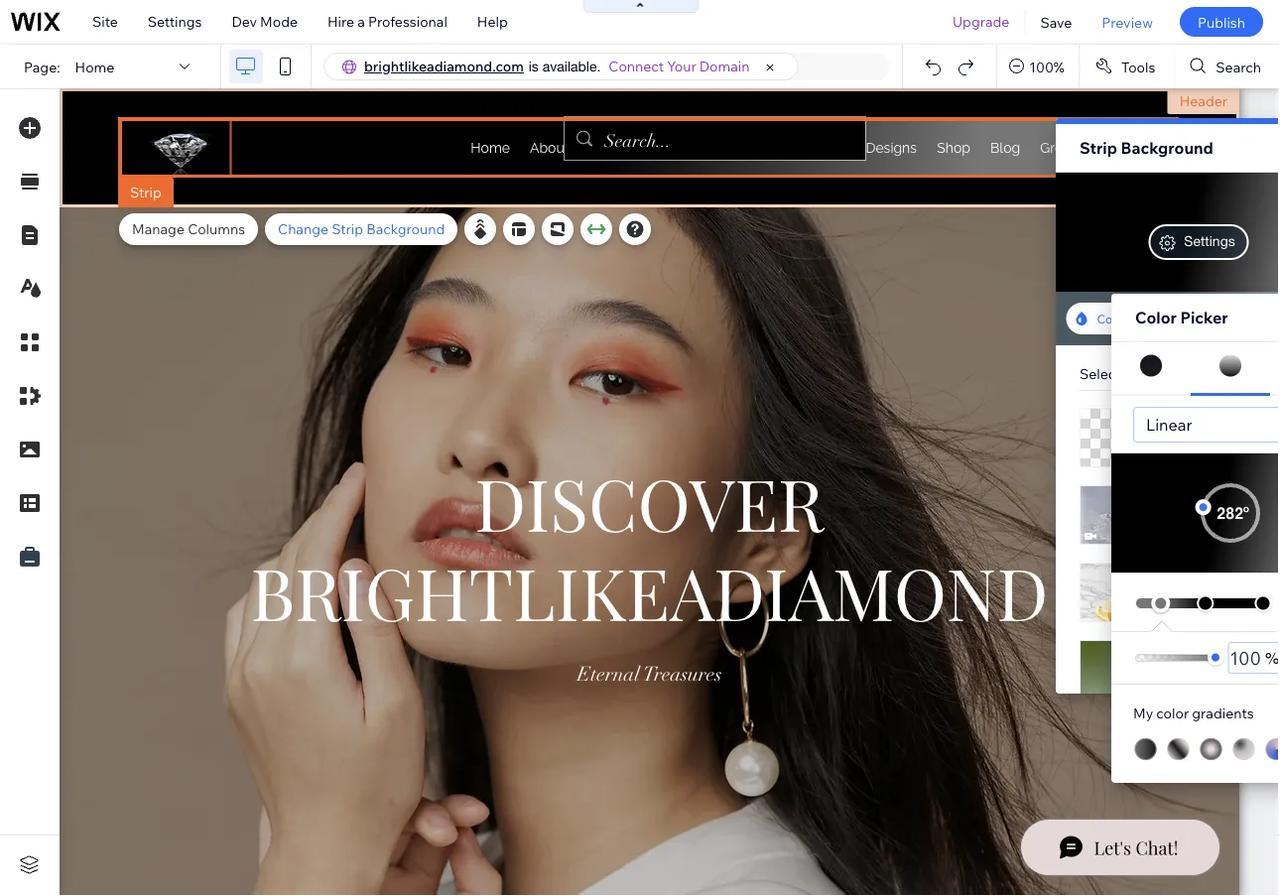 Task type: vqa. For each thing, say whether or not it's contained in the screenshot.
photos inside the Upload Images Add photos from your computer.
no



Task type: describe. For each thing, give the bounding box(es) containing it.
upgrade
[[953, 13, 1010, 30]]

selected backgrounds
[[1080, 365, 1226, 383]]

backgrounds
[[1141, 365, 1226, 383]]

brightlikeadiamond.com
[[364, 58, 524, 75]]

publish button
[[1180, 7, 1264, 37]]

color picker
[[1136, 308, 1229, 328]]

professional
[[368, 13, 448, 30]]

my
[[1134, 705, 1154, 722]]

change
[[278, 220, 329, 238]]

publish
[[1198, 13, 1246, 31]]

save
[[1041, 13, 1073, 31]]

2 vertical spatial strip
[[332, 220, 363, 238]]

header
[[1180, 92, 1228, 110]]

tools
[[1122, 58, 1156, 75]]

is available. connect your domain
[[529, 58, 750, 75]]

0 horizontal spatial settings
[[148, 13, 202, 30]]

image
[[1190, 311, 1225, 326]]

tools button
[[1080, 45, 1174, 88]]

search button
[[1175, 45, 1280, 88]]

connect
[[609, 58, 664, 75]]

gradients
[[1193, 705, 1255, 722]]

columns
[[188, 220, 245, 238]]



Task type: locate. For each thing, give the bounding box(es) containing it.
your
[[668, 58, 697, 75]]

strip right change
[[332, 220, 363, 238]]

0 vertical spatial settings
[[148, 13, 202, 30]]

0 vertical spatial strip
[[1080, 138, 1118, 158]]

strip
[[1080, 138, 1118, 158], [130, 184, 162, 201], [332, 220, 363, 238]]

color for color
[[1098, 311, 1128, 326]]

1 horizontal spatial background
[[1122, 138, 1214, 158]]

manage columns
[[132, 220, 245, 238]]

strip up "manage"
[[130, 184, 162, 201]]

100%
[[1030, 58, 1065, 75]]

strip for strip background
[[1080, 138, 1118, 158]]

100% button
[[998, 45, 1079, 88]]

1 horizontal spatial settings
[[1185, 233, 1236, 249]]

1 vertical spatial strip
[[130, 184, 162, 201]]

settings left dev
[[148, 13, 202, 30]]

linear
[[1147, 415, 1193, 435]]

site
[[92, 13, 118, 30]]

hire a professional
[[328, 13, 448, 30]]

0 horizontal spatial strip
[[130, 184, 162, 201]]

1 horizontal spatial strip
[[332, 220, 363, 238]]

background
[[1122, 138, 1214, 158], [367, 220, 445, 238]]

0 horizontal spatial background
[[367, 220, 445, 238]]

0 horizontal spatial color
[[1098, 311, 1128, 326]]

manage
[[132, 220, 185, 238]]

mode
[[260, 13, 298, 30]]

color left 'picker'
[[1136, 308, 1178, 328]]

settings up 'picker'
[[1185, 233, 1236, 249]]

None number field
[[1229, 642, 1280, 674]]

color for color picker
[[1136, 308, 1178, 328]]

picker
[[1181, 308, 1229, 328]]

2 horizontal spatial strip
[[1080, 138, 1118, 158]]

change strip background
[[278, 220, 445, 238]]

color up selected
[[1098, 311, 1128, 326]]

0 vertical spatial background
[[1122, 138, 1214, 158]]

strip background
[[1080, 138, 1214, 158]]

color
[[1136, 308, 1178, 328], [1098, 311, 1128, 326]]

help
[[477, 13, 508, 30]]

1 horizontal spatial color
[[1136, 308, 1178, 328]]

search
[[1217, 58, 1262, 75]]

selected
[[1080, 365, 1138, 383]]

domain
[[700, 58, 750, 75]]

dev
[[232, 13, 257, 30]]

preview button
[[1088, 0, 1169, 44]]

a
[[358, 13, 365, 30]]

color
[[1157, 705, 1190, 722]]

1 vertical spatial settings
[[1185, 233, 1236, 249]]

available.
[[543, 58, 601, 74]]

home
[[75, 58, 114, 75]]

my color gradients
[[1134, 705, 1255, 722]]

1 vertical spatial background
[[367, 220, 445, 238]]

strip for strip
[[130, 184, 162, 201]]

save button
[[1026, 0, 1088, 44]]

strip down 'tools' button
[[1080, 138, 1118, 158]]

dev mode
[[232, 13, 298, 30]]

hire
[[328, 13, 355, 30]]

is
[[529, 58, 539, 74]]

preview
[[1102, 13, 1154, 31]]

settings
[[148, 13, 202, 30], [1185, 233, 1236, 249]]



